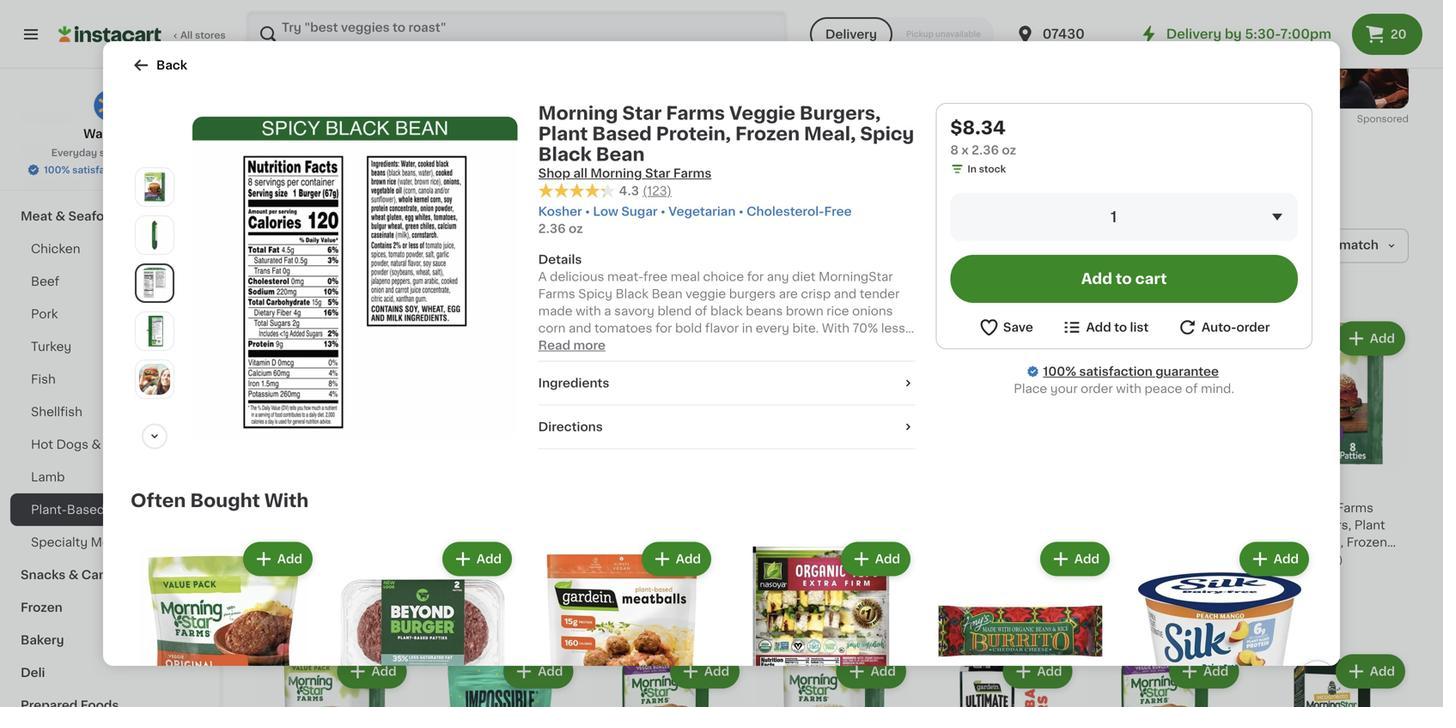 Task type: locate. For each thing, give the bounding box(es) containing it.
2 ct from the left
[[1099, 570, 1109, 579]]

1 vertical spatial many
[[1107, 587, 1134, 596]]

stock inside button
[[648, 554, 676, 563]]

1 vertical spatial spicy
[[1130, 520, 1164, 532]]

many inside button
[[608, 554, 635, 563]]

0 horizontal spatial black
[[330, 554, 363, 566]]

satisfaction inside button
[[72, 165, 130, 175]]

beef up kosher
[[514, 175, 543, 187]]

1 vertical spatial 2.36
[[538, 223, 566, 235]]

0 vertical spatial chicken
[[31, 243, 80, 255]]

1 vertical spatial to
[[1114, 322, 1127, 334]]

boca up 4 ct
[[424, 520, 461, 532]]

vegan inside morning star farms meatless chicken patties, vegan plant based protein, frozen meal, original
[[805, 537, 843, 549]]

star
[[622, 104, 662, 122], [311, 503, 335, 515], [810, 503, 834, 515], [1309, 503, 1334, 515]]

farms up the farms
[[666, 104, 725, 122]]

ct for 4 ct many in stock
[[1099, 570, 1109, 579]]

alternatives for sausage alternatives
[[708, 175, 783, 187]]

1 horizontal spatial black
[[538, 146, 592, 164]]

farms inside morning star farms veggie burgers, plant based protein, frozen meal, spicy black bean shop all morning star farms
[[666, 104, 725, 122]]

veggie inside boca all american veggie burgers
[[424, 537, 466, 549]]

sugar
[[621, 206, 658, 218]]

1 horizontal spatial see eligible items
[[945, 593, 1055, 605]]

often bought with
[[131, 492, 309, 510]]

morning inside morning star farms veggie burgers, plant based protein, frozen meal, grillers
[[1256, 503, 1306, 515]]

protein, up original
[[798, 554, 845, 566]]

vegan up the patties
[[1167, 520, 1205, 532]]

4
[[424, 570, 431, 579], [757, 570, 764, 579], [1090, 570, 1096, 579]]

turkey link
[[10, 331, 209, 363]]

protein, up 8 x 2.36 oz
[[299, 537, 345, 549]]

0 horizontal spatial 100%
[[44, 165, 70, 175]]

shop
[[538, 168, 571, 180]]

1 horizontal spatial burgers,
[[800, 104, 881, 122]]

guarantee
[[132, 165, 182, 175], [1156, 366, 1219, 378]]

kosher • low sugar • vegetarian • cholesterol-free 2.36 oz
[[538, 206, 852, 235]]

morning for frozen
[[757, 503, 807, 515]]

1 horizontal spatial many
[[1107, 587, 1134, 596]]

1 vertical spatial vegan
[[805, 537, 843, 549]]

burgers, up other
[[800, 104, 881, 122]]

beef
[[514, 175, 543, 187], [31, 276, 59, 288]]

0 horizontal spatial see eligible items button
[[424, 585, 577, 614]]

4 left 10
[[757, 570, 764, 579]]

2 4 from the left
[[757, 570, 764, 579]]

frozen
[[735, 125, 800, 143], [348, 537, 389, 549], [1347, 537, 1387, 549], [848, 554, 888, 566], [21, 602, 63, 614]]

1 vertical spatial bean
[[367, 554, 397, 566]]

star down $8.34 element
[[1309, 503, 1334, 515]]

0 horizontal spatial burgers,
[[303, 520, 353, 532]]

0 horizontal spatial 100% satisfaction guarantee
[[44, 165, 182, 175]]

100% satisfaction guarantee down store
[[44, 165, 182, 175]]

add inside button
[[1086, 322, 1111, 334]]

1 horizontal spatial x
[[766, 570, 772, 579]]

to for list
[[1114, 322, 1127, 334]]

2 horizontal spatial burgers,
[[1301, 520, 1352, 532]]

2 horizontal spatial 4
[[1090, 570, 1096, 579]]

farms inside morning star farms meatless chicken patties, vegan plant based protein, frozen meal, original
[[837, 503, 874, 515]]

burgers, for grillers
[[1301, 520, 1352, 532]]

0 horizontal spatial all
[[180, 30, 193, 40]]

0 vertical spatial guarantee
[[132, 165, 182, 175]]

beef alternatives
[[514, 175, 621, 187]]

2 vertical spatial meat
[[108, 504, 139, 516]]

2 horizontal spatial meat
[[853, 175, 885, 187]]

0 horizontal spatial alternatives
[[546, 175, 621, 187]]

1 horizontal spatial guarantee
[[1156, 366, 1219, 378]]

1 vertical spatial all
[[278, 175, 294, 187]]

0 vertical spatial to
[[1116, 272, 1132, 287]]

veggie inside 8 morning star farms veggie burgers, plant based protein, frozen meal, spicy black bean
[[258, 520, 300, 532]]

0 vertical spatial burgers
[[434, 175, 483, 187]]

boca inside boca all american veggie burgers
[[424, 520, 461, 532]]

2 horizontal spatial all
[[464, 520, 479, 532]]

star inside 8 morning star farms veggie burgers, plant based protein, frozen meal, spicy black bean
[[311, 503, 335, 515]]

to left cart
[[1116, 272, 1132, 287]]

2 vertical spatial spicy
[[293, 554, 327, 566]]

1 vertical spatial order
[[1081, 383, 1113, 395]]

star
[[645, 168, 671, 180]]

plant inside morning star farms meatless chicken patties, vegan plant based protein, frozen meal, original
[[846, 537, 877, 549]]

vegan
[[1167, 520, 1205, 532], [805, 537, 843, 549]]

1 ct from the left
[[433, 570, 443, 579]]

0 vertical spatial black
[[538, 146, 592, 164]]

protein,
[[656, 125, 731, 143], [299, 537, 345, 549], [1297, 537, 1344, 549], [798, 554, 845, 566]]

• right vegetarian
[[739, 206, 744, 218]]

1 vertical spatial guarantee
[[1156, 366, 1219, 378]]

veggie down the with
[[258, 520, 300, 532]]

to inside button
[[1114, 322, 1127, 334]]

morning inside morning star farms veggie burgers, plant based protein, frozen meal, spicy black bean shop all morning star farms
[[538, 104, 618, 122]]

1 4 from the left
[[424, 570, 431, 579]]

back button
[[131, 55, 187, 76]]

1 vertical spatial meat
[[21, 210, 52, 223]]

satisfaction up place your order with peace of mind.
[[1079, 366, 1153, 378]]

8 right bought
[[267, 480, 280, 498]]

product group
[[258, 318, 410, 581], [424, 318, 577, 614], [591, 318, 743, 569], [757, 318, 910, 584], [923, 318, 1076, 614], [1090, 318, 1243, 635], [1256, 318, 1409, 581], [131, 539, 316, 708], [330, 539, 515, 708], [529, 539, 715, 708], [729, 539, 914, 708], [928, 539, 1113, 708], [1127, 539, 1313, 708], [258, 652, 410, 708], [424, 652, 577, 708], [591, 652, 743, 708], [757, 652, 910, 708], [923, 652, 1076, 708], [1090, 652, 1243, 708], [1256, 652, 1409, 708]]

0 vertical spatial in
[[637, 554, 646, 563]]

1 vertical spatial chicken
[[815, 520, 865, 532]]

boca for boca all american veggie burgers
[[424, 520, 461, 532]]

delivery by 5:30-7:00pm link
[[1139, 24, 1332, 45]]

•
[[585, 206, 590, 218], [661, 206, 666, 218], [739, 206, 744, 218]]

delivery for delivery
[[826, 28, 877, 40]]

low
[[593, 206, 619, 218]]

& left candy on the left bottom
[[68, 570, 79, 582]]

0 horizontal spatial x
[[266, 570, 272, 579]]

grillers
[[1292, 554, 1335, 566]]

meatless
[[757, 520, 812, 532]]

1 horizontal spatial chicken
[[815, 520, 865, 532]]

4 down boca all american veggie burgers at the bottom of page
[[424, 570, 431, 579]]

ct down morning star farms veggie burgers, plant based protein, frozen meal, grillers
[[1265, 570, 1275, 579]]

star up meatless
[[810, 503, 834, 515]]

morning
[[538, 104, 618, 122], [258, 503, 308, 515], [757, 503, 807, 515], [1256, 503, 1306, 515]]

meal, down patties,
[[757, 572, 789, 584]]

black inside morning star farms veggie burgers, plant based protein, frozen meal, spicy black bean shop all morning star farms
[[538, 146, 592, 164]]

2 horizontal spatial x
[[962, 144, 969, 156]]

8 down '$8.34'
[[950, 144, 959, 156]]

2 vertical spatial stock
[[1148, 587, 1175, 596]]

morning for spicy
[[538, 104, 618, 122]]

0 horizontal spatial see eligible items
[[446, 593, 555, 605]]

0 vertical spatial beef
[[514, 175, 543, 187]]

prices
[[127, 148, 157, 158]]

delivery
[[1166, 28, 1222, 40], [826, 28, 877, 40]]

farms for frozen
[[837, 503, 874, 515]]

star up star
[[622, 104, 662, 122]]

3 4 from the left
[[1090, 570, 1096, 579]]

2.36 up in stock
[[972, 144, 999, 156]]

2 horizontal spatial 2.36
[[972, 144, 999, 156]]

meal,
[[804, 125, 856, 143], [258, 554, 290, 566], [1256, 554, 1289, 566], [757, 572, 789, 584]]

snacks & candy link
[[10, 559, 209, 592]]

morning up all
[[538, 104, 618, 122]]

burgers
[[434, 175, 483, 187], [469, 537, 516, 549]]

& left eggs
[[57, 145, 67, 157]]

see eligible items button
[[424, 585, 577, 614], [923, 585, 1076, 614], [1090, 605, 1243, 635]]

1 horizontal spatial beef
[[514, 175, 543, 187]]

0 horizontal spatial in
[[637, 554, 646, 563]]

8 down morning star farms veggie burgers, plant based protein, frozen meal, grillers
[[1256, 570, 1263, 579]]

0 horizontal spatial 2.36
[[274, 570, 296, 579]]

• down (123)
[[661, 206, 666, 218]]

0 vertical spatial bean
[[596, 146, 645, 164]]

meat & seafood
[[21, 210, 120, 223]]

farms inside 8 morning star farms veggie burgers, plant based protein, frozen meal, spicy black bean
[[338, 503, 375, 515]]

meal, inside morning star farms veggie burgers, plant based protein, frozen meal, grillers
[[1256, 554, 1289, 566]]

2.36 inside kosher • low sugar • vegetarian • cholesterol-free 2.36 oz
[[538, 223, 566, 235]]

1 vertical spatial in
[[1137, 587, 1145, 596]]

beef up pork
[[31, 276, 59, 288]]

morning inside morning star farms meatless chicken patties, vegan plant based protein, frozen meal, original
[[757, 503, 807, 515]]

all stores link
[[58, 10, 227, 58]]

enlarge frozen meat & seafood morning star farms veggie burgers, plant based protein, frozen meal, spicy black bean angle_left (opens in a new tab) image
[[139, 220, 170, 251]]

2 horizontal spatial see eligible items
[[1111, 614, 1221, 626]]

frozen inside 8 morning star farms veggie burgers, plant based protein, frozen meal, spicy black bean
[[348, 537, 389, 549]]

frozen inside morning star farms veggie burgers, plant based protein, frozen meal, grillers
[[1347, 537, 1387, 549]]

1 horizontal spatial items
[[1020, 593, 1055, 605]]

0 vertical spatial order
[[1237, 322, 1270, 334]]

add inside add to cart button
[[1081, 272, 1113, 287]]

1
[[1111, 210, 1117, 225]]

0 horizontal spatial eligible
[[472, 593, 518, 605]]

100% up your
[[1043, 366, 1076, 378]]

vegetarian
[[669, 206, 736, 218]]

2 horizontal spatial spicy
[[1130, 520, 1164, 532]]

bought
[[190, 492, 260, 510]]

guarantee up of
[[1156, 366, 1219, 378]]

1 boca from the left
[[424, 520, 461, 532]]

bean inside 8 morning star farms veggie burgers, plant based protein, frozen meal, spicy black bean
[[367, 554, 397, 566]]

star inside morning star farms meatless chicken patties, vegan plant based protein, frozen meal, original
[[810, 503, 834, 515]]

see eligible items button for ★★★★★
[[1090, 605, 1243, 635]]

1 horizontal spatial •
[[661, 206, 666, 218]]

oz down 8 morning star farms veggie burgers, plant based protein, frozen meal, spicy black bean
[[298, 570, 310, 579]]

many
[[608, 554, 635, 563], [1107, 587, 1134, 596]]

items for ★★★★★
[[1186, 614, 1221, 626]]

0 horizontal spatial bean
[[367, 554, 397, 566]]

to left list
[[1114, 322, 1127, 334]]

satisfaction down everyday store prices in the top left of the page
[[72, 165, 130, 175]]

guarantee down prices on the left of the page
[[132, 165, 182, 175]]

0 horizontal spatial many
[[608, 554, 635, 563]]

see eligible items for (49)
[[446, 593, 555, 605]]

all
[[180, 30, 193, 40], [278, 175, 294, 187], [464, 520, 479, 532]]

1 horizontal spatial 100%
[[1043, 366, 1076, 378]]

candy
[[81, 570, 122, 582]]

in
[[637, 554, 646, 563], [1137, 587, 1145, 596]]

morning up meatless
[[757, 503, 807, 515]]

protein, up the farms
[[656, 125, 731, 143]]

2 horizontal spatial eligible
[[1138, 614, 1183, 626]]

4 for boca all american veggie burgers
[[424, 570, 431, 579]]

0 horizontal spatial delivery
[[826, 28, 877, 40]]

1 horizontal spatial vegan
[[1167, 520, 1205, 532]]

spo
[[1357, 114, 1376, 124]]

1 alternatives from the left
[[546, 175, 621, 187]]

meat up meats
[[108, 504, 139, 516]]

veggie right chik'n
[[1131, 537, 1172, 549]]

1 vertical spatial burgers
[[469, 537, 516, 549]]

2 horizontal spatial stock
[[1148, 587, 1175, 596]]

• left low
[[585, 206, 590, 218]]

veggie up 4 ct
[[424, 537, 466, 549]]

meal, up '8 ct'
[[1256, 554, 1289, 566]]

all left tofu link
[[278, 175, 294, 187]]

meat right other
[[853, 175, 885, 187]]

plant
[[538, 125, 588, 143], [356, 520, 387, 532], [1355, 520, 1385, 532], [846, 537, 877, 549]]

oz
[[1002, 144, 1016, 156], [569, 223, 583, 235], [298, 570, 310, 579], [787, 570, 798, 579]]

07430 button
[[1015, 10, 1118, 58]]

farms inside morning star farms veggie burgers, plant based protein, frozen meal, grillers
[[1337, 503, 1374, 515]]

spicy inside boca spicy vegan chik'n veggie patties
[[1130, 520, 1164, 532]]

meal, up 8 x 2.36 oz
[[258, 554, 290, 566]]

veggie up sausage alternatives
[[729, 104, 796, 122]]

morning up 8 x 2.36 oz
[[258, 503, 308, 515]]

8 inside 8 morning star farms veggie burgers, plant based protein, frozen meal, spicy black bean
[[267, 480, 280, 498]]

x down the with
[[266, 570, 272, 579]]

enlarge frozen meat & seafood morning star farms veggie burgers, plant based protein, frozen meal, spicy black bean angle_right (opens in a new tab) image
[[139, 268, 170, 299]]

ct inside 4 ct many in stock
[[1099, 570, 1109, 579]]

boca up chik'n
[[1090, 520, 1127, 532]]

1 horizontal spatial ct
[[1099, 570, 1109, 579]]

save button
[[978, 317, 1033, 338]]

ct for 4 ct
[[433, 570, 443, 579]]

4.3 (123)
[[619, 185, 672, 197]]

protein, inside morning star farms meatless chicken patties, vegan plant based protein, frozen meal, original
[[798, 554, 845, 566]]

spicy up other meat alternatives
[[860, 125, 914, 143]]

1 horizontal spatial alternatives
[[708, 175, 783, 187]]

100% satisfaction guarantee up with
[[1043, 366, 1219, 378]]

4.3
[[619, 185, 639, 197]]

more
[[573, 340, 606, 352]]

frozen inside morning star farms meatless chicken patties, vegan plant based protein, frozen meal, original
[[848, 554, 888, 566]]

based up the 4 x 10 oz
[[757, 554, 795, 566]]

boca inside boca spicy vegan chik'n veggie patties
[[1090, 520, 1127, 532]]

chicken down meat & seafood
[[31, 243, 80, 255]]

2 boca from the left
[[1090, 520, 1127, 532]]

2 horizontal spatial alternatives
[[888, 175, 962, 187]]

fish link
[[10, 363, 209, 396]]

chicken
[[31, 243, 80, 255], [815, 520, 865, 532]]

1 horizontal spatial 4
[[757, 570, 764, 579]]

black inside 8 morning star farms veggie burgers, plant based protein, frozen meal, spicy black bean
[[330, 554, 363, 566]]

None search field
[[246, 10, 788, 58]]

alternatives for beef alternatives
[[546, 175, 621, 187]]

$8.34 8 x 2.36 oz
[[950, 119, 1016, 156]]

star inside morning star farms veggie burgers, plant based protein, frozen meal, spicy black bean shop all morning star farms
[[622, 104, 662, 122]]

2.36 down kosher
[[538, 223, 566, 235]]

all left stores
[[180, 30, 193, 40]]

eligible for (49)
[[472, 593, 518, 605]]

ct down chik'n
[[1099, 570, 1109, 579]]

3 ct from the left
[[1265, 570, 1275, 579]]

all left american
[[464, 520, 479, 532]]

spicy up 8 x 2.36 oz
[[293, 554, 327, 566]]

0 vertical spatial 100%
[[44, 165, 70, 175]]

burgers, inside 8 morning star farms veggie burgers, plant based protein, frozen meal, spicy black bean
[[303, 520, 353, 532]]

1 horizontal spatial order
[[1237, 322, 1270, 334]]

vegan up (80) on the right
[[805, 537, 843, 549]]

details button
[[538, 251, 915, 269]]

meal, up other
[[804, 125, 856, 143]]

0 horizontal spatial vegan
[[805, 537, 843, 549]]

(123)
[[643, 185, 672, 197]]

boca
[[424, 520, 461, 532], [1090, 520, 1127, 532]]

x left 10
[[766, 570, 772, 579]]

items
[[520, 593, 555, 605], [1020, 593, 1055, 605], [1186, 614, 1221, 626]]

1 vertical spatial 100% satisfaction guarantee
[[1043, 366, 1219, 378]]

& for eggs
[[57, 145, 67, 157]]

enlarge frozen meat & seafood morning star farms veggie burgers, plant based protein, frozen meal, spicy black bean hero (opens in a new tab) image
[[139, 172, 170, 203]]

delivery by 5:30-7:00pm
[[1166, 28, 1332, 40]]

0 horizontal spatial order
[[1081, 383, 1113, 395]]

& down 'beverages'
[[55, 210, 65, 223]]

protein, inside morning star farms veggie burgers, plant based protein, frozen meal, grillers
[[1297, 537, 1344, 549]]

read more
[[538, 340, 606, 352]]

oz down kosher
[[569, 223, 583, 235]]

0 horizontal spatial ct
[[433, 570, 443, 579]]

burgers, inside morning star farms veggie burgers, plant based protein, frozen meal, grillers
[[1301, 520, 1352, 532]]

delivery inside delivery by 5:30-7:00pm link
[[1166, 28, 1222, 40]]

fish
[[31, 374, 56, 386]]

to inside button
[[1116, 272, 1132, 287]]

1 vertical spatial beef
[[31, 276, 59, 288]]

chicken up (80) on the right
[[815, 520, 865, 532]]

walmart
[[83, 128, 136, 140]]

all for all stores
[[180, 30, 193, 40]]

0 vertical spatial many
[[608, 554, 635, 563]]

star inside morning star farms veggie burgers, plant based protein, frozen meal, grillers
[[1309, 503, 1334, 515]]

burgers, down the with
[[303, 520, 353, 532]]

0 horizontal spatial chicken
[[31, 243, 80, 255]]

chicken inside chicken 'link'
[[31, 243, 80, 255]]

1 vertical spatial black
[[330, 554, 363, 566]]

dogs
[[56, 439, 88, 451]]

8 for 8 morning star farms veggie burgers, plant based protein, frozen meal, spicy black bean
[[267, 480, 280, 498]]

oz inside $8.34 8 x 2.36 oz
[[1002, 144, 1016, 156]]

beef for beef
[[31, 276, 59, 288]]

2 alternatives from the left
[[708, 175, 783, 187]]

based up 8 x 2.36 oz
[[258, 537, 296, 549]]

oz up in stock
[[1002, 144, 1016, 156]]

0 vertical spatial stock
[[979, 165, 1006, 174]]

2.36 down 8 morning star farms veggie burgers, plant based protein, frozen meal, spicy black bean
[[274, 570, 296, 579]]

directions button
[[538, 419, 915, 436]]

0 horizontal spatial boca
[[424, 520, 461, 532]]

lamb
[[31, 472, 65, 484]]

auto-order
[[1202, 322, 1270, 334]]

place your order with peace of mind.
[[1014, 383, 1235, 395]]

farms up (80) on the right
[[837, 503, 874, 515]]

walmart logo image
[[93, 89, 126, 122]]

all link
[[261, 167, 311, 195]]

ct down boca all american veggie burgers at the bottom of page
[[433, 570, 443, 579]]

burgers, up (125)
[[1301, 520, 1352, 532]]

in
[[968, 165, 977, 174]]

stock
[[979, 165, 1006, 174], [648, 554, 676, 563], [1148, 587, 1175, 596]]

1 horizontal spatial all
[[278, 175, 294, 187]]

100% satisfaction guarantee
[[44, 165, 182, 175], [1043, 366, 1219, 378]]

0 horizontal spatial beef
[[31, 276, 59, 288]]

0 vertical spatial all
[[180, 30, 193, 40]]

100% up 'beverages'
[[44, 165, 70, 175]]

farms right the with
[[338, 503, 375, 515]]

8 down bought
[[258, 570, 264, 579]]

1 vertical spatial satisfaction
[[1079, 366, 1153, 378]]

delivery inside delivery button
[[826, 28, 877, 40]]

0 vertical spatial 2.36
[[972, 144, 999, 156]]

plant inside morning star farms veggie burgers, plant based protein, frozen meal, grillers
[[1355, 520, 1385, 532]]

morning down $8.34 element
[[1256, 503, 1306, 515]]

based up '8 ct'
[[1256, 537, 1294, 549]]

(80)
[[821, 556, 841, 565]]

• sponsored: good goes on. get your menu ready for a good game. smithfield. eckrich. nathan's. carando. image
[[258, 0, 1409, 109]]

1 horizontal spatial in
[[1137, 587, 1145, 596]]

farms
[[673, 168, 712, 180]]

spicy up 4 ct many in stock
[[1130, 520, 1164, 532]]

based up "morning"
[[592, 125, 652, 143]]

0 horizontal spatial see
[[446, 593, 469, 605]]

based inside morning star farms veggie burgers, plant based protein, frozen meal, grillers
[[1256, 537, 1294, 549]]

1 vertical spatial stock
[[648, 554, 676, 563]]

2 horizontal spatial ct
[[1265, 570, 1275, 579]]

veggie up grillers
[[1256, 520, 1298, 532]]

many in stock button
[[591, 318, 743, 569]]

your
[[1051, 383, 1078, 395]]

1 horizontal spatial delivery
[[1166, 28, 1222, 40]]

burgers,
[[800, 104, 881, 122], [303, 520, 353, 532], [1301, 520, 1352, 532]]

2.36
[[972, 144, 999, 156], [538, 223, 566, 235], [274, 570, 296, 579]]

x up "in"
[[962, 144, 969, 156]]

burgers, inside morning star farms veggie burgers, plant based protein, frozen meal, spicy black bean shop all morning star farms
[[800, 104, 881, 122]]

star right the with
[[311, 503, 335, 515]]

x inside product group
[[266, 570, 272, 579]]

beverages link
[[10, 168, 209, 200]]

meat down 'beverages'
[[21, 210, 52, 223]]

eligible for ★★★★★
[[1138, 614, 1183, 626]]

all inside boca all american veggie burgers
[[464, 520, 479, 532]]

0 vertical spatial satisfaction
[[72, 165, 130, 175]]

20
[[1391, 28, 1407, 40]]

1 horizontal spatial spicy
[[860, 125, 914, 143]]

protein, up grillers
[[1297, 537, 1344, 549]]

plant-based meat
[[31, 504, 139, 516]]

0 horizontal spatial guarantee
[[132, 165, 182, 175]]

2 horizontal spatial see eligible items button
[[1090, 605, 1243, 635]]

peace
[[1145, 383, 1183, 395]]

2 horizontal spatial •
[[739, 206, 744, 218]]

100% inside button
[[44, 165, 70, 175]]

plant-
[[31, 504, 67, 516]]

stores
[[195, 30, 226, 40]]

0 vertical spatial 100% satisfaction guarantee
[[44, 165, 182, 175]]

morning star farms veggie burgers, plant based protein, frozen meal, grillers
[[1256, 503, 1387, 566]]

farms down $8.34 element
[[1337, 503, 1374, 515]]

4 down chik'n
[[1090, 570, 1096, 579]]



Task type: vqa. For each thing, say whether or not it's contained in the screenshot.
All stores link
yes



Task type: describe. For each thing, give the bounding box(es) containing it.
item carousel region
[[107, 532, 1337, 708]]

oz inside product group
[[298, 570, 310, 579]]

original
[[792, 572, 839, 584]]

8 x 2.36 oz
[[258, 570, 310, 579]]

hot
[[31, 439, 53, 451]]

other meat alternatives link
[[802, 167, 974, 195]]

shellfish
[[31, 406, 82, 418]]

vegan inside boca spicy vegan chik'n veggie patties
[[1167, 520, 1205, 532]]

farms for grillers
[[1337, 503, 1374, 515]]

frozen inside morning star farms veggie burgers, plant based protein, frozen meal, spicy black bean shop all morning star farms
[[735, 125, 800, 143]]

auto-
[[1202, 322, 1237, 334]]

directions
[[538, 422, 603, 434]]

10
[[774, 570, 785, 579]]

enlarge frozen meat & seafood morning star farms veggie burgers, plant based protein, frozen meal, spicy black bean angle_top (opens in a new tab) image
[[139, 364, 170, 395]]

sausages
[[104, 439, 163, 451]]

beef for beef alternatives
[[514, 175, 543, 187]]

1 vertical spatial 100%
[[1043, 366, 1076, 378]]

dairy & eggs
[[21, 145, 101, 157]]

1 field
[[950, 193, 1298, 241]]

instacart logo image
[[58, 24, 162, 45]]

sausage alternatives
[[652, 175, 783, 187]]

spicy inside morning star farms veggie burgers, plant based protein, frozen meal, spicy black bean shop all morning star farms
[[860, 125, 914, 143]]

by
[[1225, 28, 1242, 40]]

based inside morning star farms meatless chicken patties, vegan plant based protein, frozen meal, original
[[757, 554, 795, 566]]

meats
[[91, 537, 128, 549]]

based inside 8 morning star farms veggie burgers, plant based protein, frozen meal, spicy black bean
[[258, 537, 296, 549]]

& for candy
[[68, 570, 79, 582]]

x for 8 x 2.36 oz
[[266, 570, 272, 579]]

meal, inside morning star farms meatless chicken patties, vegan plant based protein, frozen meal, original
[[757, 572, 789, 584]]

morning
[[591, 168, 642, 180]]

oz right 10
[[787, 570, 798, 579]]

boca for boca spicy vegan chik'n veggie patties
[[1090, 520, 1127, 532]]

auto-order button
[[1177, 317, 1270, 338]]

$8.34 element
[[1256, 478, 1409, 500]]

frozen link
[[10, 592, 209, 625]]

beverages
[[21, 178, 86, 190]]

place
[[1014, 383, 1047, 395]]

see for ★★★★★
[[1111, 614, 1135, 626]]

cholesterol-
[[747, 206, 824, 218]]

plant inside 8 morning star farms veggie burgers, plant based protein, frozen meal, spicy black bean
[[356, 520, 387, 532]]

8 ct
[[1256, 570, 1275, 579]]

burgers inside boca all american veggie burgers
[[469, 537, 516, 549]]

free
[[824, 206, 852, 218]]

delivery for delivery by 5:30-7:00pm
[[1166, 28, 1222, 40]]

8 for 8 x 2.36 oz
[[258, 570, 264, 579]]

all stores
[[180, 30, 226, 40]]

3 • from the left
[[739, 206, 744, 218]]

bakery link
[[10, 625, 209, 657]]

kosher
[[538, 206, 582, 218]]

hot dogs & sausages
[[31, 439, 163, 451]]

many in stock
[[608, 554, 676, 563]]

(125)
[[1320, 556, 1343, 565]]

07430
[[1043, 28, 1085, 40]]

see eligible items for ★★★★★
[[1111, 614, 1221, 626]]

veggie inside morning star farms veggie burgers, plant based protein, frozen meal, spicy black bean shop all morning star farms
[[729, 104, 796, 122]]

store
[[99, 148, 125, 158]]

morning star farms veggie burgers, plant based protein, frozen meal, spicy black bean shop all morning star farms
[[538, 104, 914, 180]]

ingredients button
[[538, 375, 915, 392]]

boca spicy vegan chik'n veggie patties
[[1090, 520, 1218, 549]]

spicy inside 8 morning star farms veggie burgers, plant based protein, frozen meal, spicy black bean
[[293, 554, 327, 566]]

x for 4 x 10 oz
[[766, 570, 772, 579]]

turkey
[[31, 341, 71, 353]]

add to list button
[[1061, 317, 1149, 338]]

3 alternatives from the left
[[888, 175, 962, 187]]

oz inside kosher • low sugar • vegetarian • cholesterol-free 2.36 oz
[[569, 223, 583, 235]]

all
[[573, 168, 588, 180]]

veggie right tofu link
[[388, 175, 431, 187]]

beef link
[[10, 265, 209, 298]]

of
[[1186, 383, 1198, 395]]

100% satisfaction guarantee button
[[27, 160, 192, 177]]

chik'n
[[1090, 537, 1128, 549]]

ct for 8 ct
[[1265, 570, 1275, 579]]

8 morning star farms veggie burgers, plant based protein, frozen meal, spicy black bean
[[258, 480, 397, 566]]

tofu
[[330, 175, 357, 187]]

farms for spicy
[[666, 104, 725, 122]]

lamb link
[[10, 461, 209, 494]]

1 horizontal spatial eligible
[[972, 593, 1017, 605]]

in inside many in stock button
[[637, 554, 646, 563]]

stock inside 4 ct many in stock
[[1148, 587, 1175, 596]]

veggie inside boca spicy vegan chik'n veggie patties
[[1131, 537, 1172, 549]]

to for cart
[[1116, 272, 1132, 287]]

frozen meat & seafood morning star farms veggie burgers, plant based protein, frozen meal, spicy black bean angle_right image
[[192, 117, 518, 442]]

8 inside $8.34 8 x 2.36 oz
[[950, 144, 959, 156]]

1 horizontal spatial meat
[[108, 504, 139, 516]]

2 • from the left
[[661, 206, 666, 218]]

2.36 inside $8.34 8 x 2.36 oz
[[972, 144, 999, 156]]

add to cart
[[1081, 272, 1167, 287]]

protein, inside morning star farms veggie burgers, plant based protein, frozen meal, spicy black bean shop all morning star farms
[[656, 125, 731, 143]]

4 inside 4 ct many in stock
[[1090, 570, 1096, 579]]

product group containing 8
[[258, 318, 410, 581]]

sausage
[[652, 175, 705, 187]]

with
[[264, 492, 309, 510]]

star for frozen
[[810, 503, 834, 515]]

in inside 4 ct many in stock
[[1137, 587, 1145, 596]]

5:30-
[[1245, 28, 1281, 40]]

everyday
[[51, 148, 97, 158]]

meal, inside morning star farms veggie burgers, plant based protein, frozen meal, spicy black bean shop all morning star farms
[[804, 125, 856, 143]]

burgers, for spicy
[[800, 104, 881, 122]]

see for (49)
[[446, 593, 469, 605]]

snacks
[[21, 570, 66, 582]]

order inside 'button'
[[1237, 322, 1270, 334]]

1 horizontal spatial see eligible items button
[[923, 585, 1076, 614]]

seafood
[[68, 210, 120, 223]]

20 button
[[1352, 14, 1423, 55]]

cart
[[1135, 272, 1167, 287]]

plant-based meat link
[[10, 494, 209, 527]]

protein, inside 8 morning star farms veggie burgers, plant based protein, frozen meal, spicy black bean
[[299, 537, 345, 549]]

american
[[482, 520, 540, 532]]

with
[[1116, 383, 1142, 395]]

in stock
[[968, 165, 1006, 174]]

x inside $8.34 8 x 2.36 oz
[[962, 144, 969, 156]]

0 vertical spatial meat
[[853, 175, 885, 187]]

morning inside 8 morning star farms veggie burgers, plant based protein, frozen meal, spicy black bean
[[258, 503, 308, 515]]

specialty meats
[[31, 537, 128, 549]]

deli
[[21, 668, 45, 680]]

8 for 8 ct
[[1256, 570, 1263, 579]]

add to list
[[1086, 322, 1149, 334]]

everyday store prices link
[[51, 146, 168, 160]]

items for (49)
[[520, 593, 555, 605]]

0 horizontal spatial meat
[[21, 210, 52, 223]]

veggie inside morning star farms veggie burgers, plant based protein, frozen meal, grillers
[[1256, 520, 1298, 532]]

morning for grillers
[[1256, 503, 1306, 515]]

veggie burgers link
[[376, 167, 495, 195]]

many inside 4 ct many in stock
[[1107, 587, 1134, 596]]

walmart link
[[83, 89, 136, 143]]

4 x 10 oz
[[757, 570, 798, 579]]

boca all american veggie burgers
[[424, 520, 540, 549]]

often
[[131, 492, 186, 510]]

(123) button
[[643, 182, 672, 200]]

enlarge frozen meat & seafood morning star farms veggie burgers, plant based protein, frozen meal, spicy black bean angle_back (opens in a new tab) image
[[139, 316, 170, 347]]

based inside morning star farms veggie burgers, plant based protein, frozen meal, spicy black bean shop all morning star farms
[[592, 125, 652, 143]]

meat & seafood link
[[10, 200, 209, 233]]

4 for morning star farms meatless chicken patties, vegan plant based protein, frozen meal, original
[[757, 570, 764, 579]]

1 horizontal spatial 100% satisfaction guarantee
[[1043, 366, 1219, 378]]

1 horizontal spatial stock
[[979, 165, 1006, 174]]

1 • from the left
[[585, 206, 590, 218]]

meal, inside 8 morning star farms veggie burgers, plant based protein, frozen meal, spicy black bean
[[258, 554, 290, 566]]

bakery
[[21, 635, 64, 647]]

shellfish link
[[10, 396, 209, 429]]

based up 'specialty meats'
[[67, 504, 105, 516]]

& for seafood
[[55, 210, 65, 223]]

produce link
[[10, 102, 209, 135]]

all for all
[[278, 175, 294, 187]]

guarantee inside button
[[132, 165, 182, 175]]

sausage alternatives link
[[640, 167, 795, 195]]

see eligible items button for (49)
[[424, 585, 577, 614]]

mind.
[[1201, 383, 1235, 395]]

$8.34
[[950, 119, 1006, 137]]

add to cart button
[[950, 255, 1298, 303]]

chicken inside morning star farms meatless chicken patties, vegan plant based protein, frozen meal, original
[[815, 520, 865, 532]]

star for grillers
[[1309, 503, 1334, 515]]

star for spicy
[[622, 104, 662, 122]]

ingredients
[[538, 378, 609, 390]]

1 horizontal spatial satisfaction
[[1079, 366, 1153, 378]]

2.36 inside product group
[[274, 570, 296, 579]]

other
[[814, 175, 850, 187]]

nsored
[[1376, 114, 1409, 124]]

1 horizontal spatial see
[[945, 593, 969, 605]]

plant inside morning star farms veggie burgers, plant based protein, frozen meal, spicy black bean shop all morning star farms
[[538, 125, 588, 143]]

bean inside morning star farms veggie burgers, plant based protein, frozen meal, spicy black bean shop all morning star farms
[[596, 146, 645, 164]]

& right 'dogs'
[[92, 439, 101, 451]]

other meat alternatives
[[814, 175, 962, 187]]

100% satisfaction guarantee inside button
[[44, 165, 182, 175]]

service type group
[[810, 17, 995, 52]]



